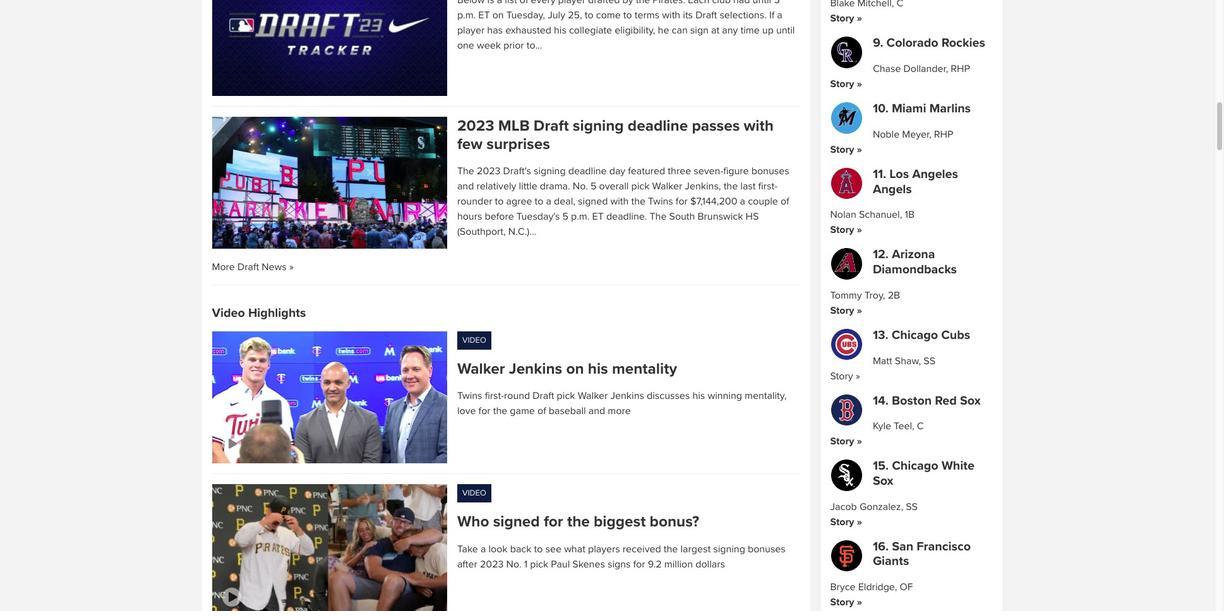 Task type: vqa. For each thing, say whether or not it's contained in the screenshot.
world.
no



Task type: describe. For each thing, give the bounding box(es) containing it.
white
[[942, 459, 975, 474]]

terms
[[635, 9, 660, 21]]

tuesday,
[[506, 9, 545, 21]]

hs
[[746, 210, 759, 223]]

chase
[[873, 63, 901, 75]]

players
[[588, 543, 620, 556]]

cubs
[[941, 328, 970, 343]]

bonuses inside take a look back to see what players received the largest signing bonuses after 2023 no. 1 pick paul skenes signs for 9.2 million dollars
[[748, 543, 786, 556]]

who
[[457, 513, 489, 531]]

chicago for 15.
[[892, 459, 938, 474]]

hours
[[457, 210, 482, 223]]

he
[[658, 24, 669, 36]]

pirates.
[[653, 0, 685, 6]]

2023 mlb draft signing deadline passes with few surprises link
[[457, 117, 800, 154]]

deadline for passes
[[628, 117, 688, 135]]

0 horizontal spatial 5
[[562, 210, 568, 223]]

2b
[[888, 289, 900, 302]]

mlb
[[498, 117, 530, 135]]

red
[[935, 393, 957, 408]]

last
[[740, 180, 756, 193]]

biggest
[[594, 513, 646, 531]]

take a look back to see what players received the largest signing bonuses after 2023 no. 1 pick paul skenes signs for 9.2 million dollars
[[457, 543, 786, 571]]

10. miami marlins
[[873, 101, 971, 116]]

rhp for rockies
[[951, 63, 970, 75]]

story » link for 14. boston red sox
[[830, 435, 862, 448]]

to up before
[[495, 195, 504, 208]]

list
[[505, 0, 517, 6]]

1 story » link from the top
[[830, 12, 862, 25]]

figure
[[723, 165, 749, 178]]

look
[[489, 543, 508, 556]]

10.
[[873, 101, 889, 116]]

kyle teel, c story »
[[830, 420, 924, 448]]

signing for draft
[[573, 117, 624, 135]]

and inside the twins first-round draft pick walker jenkins discusses his winning mentality, love for the game of baseball and more
[[589, 405, 605, 418]]

walker inside walker jenkins on his mentality 'link'
[[457, 360, 505, 378]]

noble
[[873, 128, 900, 141]]

pick inside the 2023 draft's signing deadline day featured three seven-figure bonuses and relatively little drama. no. 5 overall pick walker jenkins, the last first- rounder to agree to a deal, signed with the twins for $7,144,200 a couple of hours before tuesday's 5 p.m. et deadline. the south brunswick hs (southport, n.c.)...
[[631, 180, 650, 193]]

day
[[609, 165, 625, 178]]

on inside 'link'
[[566, 360, 584, 378]]

for inside the 2023 draft's signing deadline day featured three seven-figure bonuses and relatively little drama. no. 5 overall pick walker jenkins, the last first- rounder to agree to a deal, signed with the twins for $7,144,200 a couple of hours before tuesday's 5 p.m. et deadline. the south brunswick hs (southport, n.c.)...
[[676, 195, 688, 208]]

video for who
[[462, 489, 486, 499]]

one
[[457, 39, 474, 51]]

2023 inside take a look back to see what players received the largest signing bonuses after 2023 no. 1 pick paul skenes signs for 9.2 million dollars
[[480, 558, 504, 571]]

no. for 1
[[506, 558, 521, 571]]

a inside take a look back to see what players received the largest signing bonuses after 2023 no. 1 pick paul skenes signs for 9.2 million dollars
[[481, 543, 486, 556]]

the inside who signed for the biggest bonus? link
[[567, 513, 590, 531]]

who signed for the biggest bonus?
[[457, 513, 699, 531]]

jacob
[[830, 501, 857, 513]]

bryce eldridge, of story »
[[830, 581, 913, 609]]

any
[[722, 24, 738, 36]]

bonuses inside the 2023 draft's signing deadline day featured three seven-figure bonuses and relatively little drama. no. 5 overall pick walker jenkins, the last first- rounder to agree to a deal, signed with the twins for $7,144,200 a couple of hours before tuesday's 5 p.m. et deadline. the south brunswick hs (southport, n.c.)...
[[751, 165, 789, 178]]

1 vertical spatial until
[[776, 24, 795, 36]]

bryce
[[830, 581, 856, 594]]

the down figure
[[724, 180, 738, 193]]

for up see
[[544, 513, 563, 531]]

1 vertical spatial 5
[[591, 180, 597, 193]]

schanuel,
[[859, 209, 902, 221]]

1b
[[905, 209, 915, 221]]

» for 15. chicago white sox
[[857, 516, 862, 528]]

los
[[889, 167, 909, 182]]

rockies
[[942, 36, 985, 51]]

of
[[900, 581, 913, 594]]

colorado
[[887, 36, 938, 51]]

0 horizontal spatial player
[[457, 24, 485, 36]]

the 2023 draft's signing deadline day featured three seven-figure bonuses and relatively little drama. no. 5 overall pick walker jenkins, the last first- rounder to agree to a deal, signed with the twins for $7,144,200 a couple of hours before tuesday's 5 p.m. et deadline. the south brunswick hs (southport, n.c.)...
[[457, 165, 789, 238]]

story » link for 15. chicago white sox
[[830, 516, 862, 528]]

9.
[[873, 36, 883, 51]]

miami
[[892, 101, 926, 116]]

jenkins inside 'link'
[[509, 360, 562, 378]]

signs
[[608, 558, 631, 571]]

surprises
[[487, 135, 550, 153]]

of inside below is a list of every player drafted by the pirates. each club had until 5 p.m. et on tuesday, july 25, to come to terms with its draft selections. if a player has exhausted his collegiate eligibility, he can sign at any time up until one week prior to...
[[520, 0, 528, 6]]

tommy
[[830, 289, 862, 302]]

kyle
[[873, 420, 891, 433]]

come
[[596, 9, 621, 21]]

with inside 2023 mlb draft signing deadline passes with few surprises
[[744, 117, 774, 135]]

arizona
[[892, 247, 935, 262]]

prior
[[503, 39, 524, 51]]

chicago for 13.
[[892, 328, 938, 343]]

12. arizona diamondbacks
[[873, 247, 957, 277]]

overall
[[599, 180, 629, 193]]

after
[[457, 558, 477, 571]]

draft inside the twins first-round draft pick walker jenkins discusses his winning mentality, love for the game of baseball and more
[[533, 390, 554, 402]]

paul
[[551, 558, 570, 571]]

diamondbacks
[[873, 262, 957, 277]]

sign
[[690, 24, 709, 36]]

matt shaw, ss story »
[[830, 355, 935, 382]]

2023 inside the 2023 draft's signing deadline day featured three seven-figure bonuses and relatively little drama. no. 5 overall pick walker jenkins, the last first- rounder to agree to a deal, signed with the twins for $7,144,200 a couple of hours before tuesday's 5 p.m. et deadline. the south brunswick hs (southport, n.c.)...
[[477, 165, 501, 178]]

signing inside take a look back to see what players received the largest signing bonuses after 2023 no. 1 pick paul skenes signs for 9.2 million dollars
[[713, 543, 745, 556]]

dollars
[[696, 558, 725, 571]]

more
[[212, 261, 235, 274]]

(southport,
[[457, 226, 506, 238]]

ss for white
[[906, 501, 918, 513]]

back
[[510, 543, 531, 556]]

» for 13. chicago cubs
[[856, 370, 860, 382]]

video for walker
[[462, 335, 486, 345]]

walker inside the 2023 draft's signing deadline day featured three seven-figure bonuses and relatively little drama. no. 5 overall pick walker jenkins, the last first- rounder to agree to a deal, signed with the twins for $7,144,200 a couple of hours before tuesday's 5 p.m. et deadline. the south brunswick hs (southport, n.c.)...
[[652, 180, 682, 193]]

0 vertical spatial until
[[753, 0, 771, 6]]

story » link for 11. los angeles angels
[[830, 224, 862, 236]]

signing for draft's
[[534, 165, 566, 178]]

skenes
[[572, 558, 605, 571]]

» for 11. los angeles angels
[[857, 224, 862, 236]]

14.
[[873, 393, 889, 408]]

2023 mlb draft signing deadline passes with few surprises
[[457, 117, 774, 153]]

0 vertical spatial player
[[558, 0, 585, 6]]

story »
[[830, 12, 862, 25]]

no. for 5
[[573, 180, 588, 193]]

rhp for marlins
[[934, 128, 953, 141]]

round
[[504, 390, 530, 402]]

et inside the 2023 draft's signing deadline day featured three seven-figure bonuses and relatively little drama. no. 5 overall pick walker jenkins, the last first- rounder to agree to a deal, signed with the twins for $7,144,200 a couple of hours before tuesday's 5 p.m. et deadline. the south brunswick hs (southport, n.c.)...
[[592, 210, 604, 223]]

p.m. inside below is a list of every player drafted by the pirates. each club had until 5 p.m. et on tuesday, july 25, to come to terms with its draft selections. if a player has exhausted his collegiate eligibility, he can sign at any time up until one week prior to...
[[457, 9, 476, 21]]

can
[[672, 24, 688, 36]]

its
[[683, 9, 693, 21]]

the inside below is a list of every player drafted by the pirates. each club had until 5 p.m. et on tuesday, july 25, to come to terms with its draft selections. if a player has exhausted his collegiate eligibility, he can sign at any time up until one week prior to...
[[636, 0, 650, 6]]

july
[[548, 9, 565, 21]]

a right is
[[497, 0, 502, 6]]

16. san francisco giants
[[873, 539, 971, 569]]

game
[[510, 405, 535, 418]]

brunswick
[[698, 210, 743, 223]]

san
[[892, 539, 913, 554]]

more
[[608, 405, 631, 418]]

deadline.
[[606, 210, 647, 223]]

with inside the 2023 draft's signing deadline day featured three seven-figure bonuses and relatively little drama. no. 5 overall pick walker jenkins, the last first- rounder to agree to a deal, signed with the twins for $7,144,200 a couple of hours before tuesday's 5 p.m. et deadline. the south brunswick hs (southport, n.c.)...
[[610, 195, 629, 208]]

first- inside the twins first-round draft pick walker jenkins discusses his winning mentality, love for the game of baseball and more
[[485, 390, 504, 402]]

jenkins inside the twins first-round draft pick walker jenkins discusses his winning mentality, love for the game of baseball and more
[[610, 390, 644, 402]]

on inside below is a list of every player drafted by the pirates. each club had until 5 p.m. et on tuesday, july 25, to come to terms with its draft selections. if a player has exhausted his collegiate eligibility, he can sign at any time up until one week prior to...
[[492, 9, 504, 21]]

walker jenkins on his mentality
[[457, 360, 677, 378]]

draft right more
[[237, 261, 259, 274]]

is
[[487, 0, 494, 6]]

to right 25,
[[585, 9, 593, 21]]

13. chicago cubs
[[873, 328, 970, 343]]

story for 11.
[[830, 224, 854, 236]]

who signed for the biggest bonus? link
[[457, 513, 800, 532]]

a down last
[[740, 195, 745, 208]]



Task type: locate. For each thing, give the bounding box(es) containing it.
1 vertical spatial video
[[462, 335, 486, 345]]

1 horizontal spatial player
[[558, 0, 585, 6]]

matt
[[873, 355, 892, 367]]

1 horizontal spatial 5
[[591, 180, 597, 193]]

0 vertical spatial first-
[[758, 180, 777, 193]]

draft up the game
[[533, 390, 554, 402]]

2 vertical spatial 2023
[[480, 558, 504, 571]]

1 vertical spatial on
[[566, 360, 584, 378]]

2023 up few
[[457, 117, 494, 135]]

story for 12.
[[830, 304, 854, 317]]

» inside tommy troy, 2b story »
[[857, 304, 862, 317]]

rhp down marlins
[[934, 128, 953, 141]]

story » link
[[830, 12, 862, 25], [830, 78, 862, 90], [830, 143, 862, 156], [830, 224, 862, 236], [830, 304, 862, 317], [830, 435, 862, 448], [830, 516, 862, 528], [830, 596, 862, 609]]

chicago right 15.
[[892, 459, 938, 474]]

1 vertical spatial walker
[[457, 360, 505, 378]]

ss inside jacob gonzalez, ss story »
[[906, 501, 918, 513]]

0 horizontal spatial first-
[[485, 390, 504, 402]]

to inside take a look back to see what players received the largest signing bonuses after 2023 no. 1 pick paul skenes signs for 9.2 million dollars
[[534, 543, 543, 556]]

9.2
[[648, 558, 662, 571]]

sox inside the 15. chicago white sox
[[873, 474, 893, 489]]

troy,
[[865, 289, 885, 302]]

0 horizontal spatial signing
[[534, 165, 566, 178]]

8 story from the top
[[830, 516, 854, 528]]

for right love
[[479, 405, 490, 418]]

bonus?
[[650, 513, 699, 531]]

the inside the twins first-round draft pick walker jenkins discusses his winning mentality, love for the game of baseball and more
[[493, 405, 507, 418]]

0 vertical spatial of
[[520, 0, 528, 6]]

what
[[564, 543, 585, 556]]

three
[[668, 165, 691, 178]]

1 horizontal spatial with
[[662, 9, 680, 21]]

agree
[[506, 195, 532, 208]]

story inside bryce eldridge, of story »
[[830, 596, 854, 609]]

ss right gonzalez,
[[906, 501, 918, 513]]

for up south
[[676, 195, 688, 208]]

no.
[[573, 180, 588, 193], [506, 558, 521, 571]]

story » link for 10. miami marlins
[[830, 143, 862, 156]]

boston
[[892, 393, 932, 408]]

0 vertical spatial and
[[457, 180, 474, 193]]

seven-
[[694, 165, 723, 178]]

by
[[622, 0, 633, 6]]

story for 10.
[[830, 143, 854, 156]]

meyer,
[[902, 128, 931, 141]]

twins inside the twins first-round draft pick walker jenkins discusses his winning mentality, love for the game of baseball and more
[[457, 390, 482, 402]]

ss right shaw,
[[924, 355, 935, 367]]

received
[[623, 543, 661, 556]]

0 horizontal spatial until
[[753, 0, 771, 6]]

a left look
[[481, 543, 486, 556]]

» inside noble meyer, rhp story »
[[857, 143, 862, 156]]

1 horizontal spatial of
[[538, 405, 546, 418]]

11. los angeles angels
[[873, 167, 958, 197]]

a left deal,
[[546, 195, 551, 208]]

1 horizontal spatial sox
[[960, 393, 981, 408]]

signing inside 2023 mlb draft signing deadline passes with few surprises
[[573, 117, 624, 135]]

1 horizontal spatial first-
[[758, 180, 777, 193]]

0 vertical spatial video
[[212, 306, 245, 321]]

draft right mlb
[[534, 117, 569, 135]]

0 vertical spatial the
[[457, 165, 474, 178]]

» for 9. colorado rockies
[[857, 78, 862, 90]]

1 vertical spatial signed
[[493, 513, 540, 531]]

1 vertical spatial first-
[[485, 390, 504, 402]]

1 vertical spatial twins
[[457, 390, 482, 402]]

1 vertical spatial player
[[457, 24, 485, 36]]

his inside the twins first-round draft pick walker jenkins discusses his winning mentality, love for the game of baseball and more
[[693, 390, 705, 402]]

first- inside the 2023 draft's signing deadline day featured three seven-figure bonuses and relatively little drama. no. 5 overall pick walker jenkins, the last first- rounder to agree to a deal, signed with the twins for $7,144,200 a couple of hours before tuesday's 5 p.m. et deadline. the south brunswick hs (southport, n.c.)...
[[758, 180, 777, 193]]

the up what
[[567, 513, 590, 531]]

pick right 1
[[530, 558, 548, 571]]

1 horizontal spatial no.
[[573, 180, 588, 193]]

chicago up shaw,
[[892, 328, 938, 343]]

if
[[769, 9, 775, 21]]

story inside noble meyer, rhp story »
[[830, 143, 854, 156]]

2 vertical spatial pick
[[530, 558, 548, 571]]

6 story from the top
[[830, 370, 853, 382]]

0 horizontal spatial sox
[[873, 474, 893, 489]]

2 vertical spatial of
[[538, 405, 546, 418]]

walker inside the twins first-round draft pick walker jenkins discusses his winning mentality, love for the game of baseball and more
[[578, 390, 608, 402]]

story » link for 9. colorado rockies
[[830, 78, 862, 90]]

2 story from the top
[[830, 78, 854, 90]]

draft inside 2023 mlb draft signing deadline passes with few surprises
[[534, 117, 569, 135]]

0 vertical spatial chicago
[[892, 328, 938, 343]]

rhp inside chase dollander, rhp story »
[[951, 63, 970, 75]]

with down 'overall'
[[610, 195, 629, 208]]

ss inside matt shaw, ss story »
[[924, 355, 935, 367]]

et down is
[[478, 9, 490, 21]]

signed inside who signed for the biggest bonus? link
[[493, 513, 540, 531]]

0 vertical spatial walker
[[652, 180, 682, 193]]

his up the twins first-round draft pick walker jenkins discusses his winning mentality, love for the game of baseball and more at the bottom
[[588, 360, 608, 378]]

pick up baseball
[[557, 390, 575, 402]]

4 story » link from the top
[[830, 224, 862, 236]]

0 horizontal spatial et
[[478, 9, 490, 21]]

pick inside the twins first-round draft pick walker jenkins discusses his winning mentality, love for the game of baseball and more
[[557, 390, 575, 402]]

the inside take a look back to see what players received the largest signing bonuses after 2023 no. 1 pick paul skenes signs for 9.2 million dollars
[[664, 543, 678, 556]]

his inside 'link'
[[588, 360, 608, 378]]

2023 up relatively
[[477, 165, 501, 178]]

week
[[477, 39, 501, 51]]

story » link for 16. san francisco giants
[[830, 596, 862, 609]]

story inside 'nolan schanuel, 1b story »'
[[830, 224, 854, 236]]

player up one
[[457, 24, 485, 36]]

1 vertical spatial pick
[[557, 390, 575, 402]]

chicago inside the 15. chicago white sox
[[892, 459, 938, 474]]

» for 12. arizona diamondbacks
[[857, 304, 862, 317]]

signing inside the 2023 draft's signing deadline day featured three seven-figure bonuses and relatively little drama. no. 5 overall pick walker jenkins, the last first- rounder to agree to a deal, signed with the twins for $7,144,200 a couple of hours before tuesday's 5 p.m. et deadline. the south brunswick hs (southport, n.c.)...
[[534, 165, 566, 178]]

0 horizontal spatial ss
[[906, 501, 918, 513]]

draft down 'each' on the right
[[696, 9, 717, 21]]

video highlights
[[212, 306, 306, 321]]

1 horizontal spatial on
[[566, 360, 584, 378]]

0 vertical spatial signed
[[578, 195, 608, 208]]

0 horizontal spatial with
[[610, 195, 629, 208]]

1 horizontal spatial ss
[[924, 355, 935, 367]]

story for 14.
[[830, 435, 854, 448]]

p.m. inside the 2023 draft's signing deadline day featured three seven-figure bonuses and relatively little drama. no. 5 overall pick walker jenkins, the last first- rounder to agree to a deal, signed with the twins for $7,144,200 a couple of hours before tuesday's 5 p.m. et deadline. the south brunswick hs (southport, n.c.)...
[[571, 210, 590, 223]]

player
[[558, 0, 585, 6], [457, 24, 485, 36]]

of up tuesday,
[[520, 0, 528, 6]]

deadline inside the 2023 draft's signing deadline day featured three seven-figure bonuses and relatively little drama. no. 5 overall pick walker jenkins, the last first- rounder to agree to a deal, signed with the twins for $7,144,200 a couple of hours before tuesday's 5 p.m. et deadline. the south brunswick hs (southport, n.c.)...
[[568, 165, 607, 178]]

twins up south
[[648, 195, 673, 208]]

2 vertical spatial walker
[[578, 390, 608, 402]]

1 horizontal spatial p.m.
[[571, 210, 590, 223]]

pick down "featured"
[[631, 180, 650, 193]]

eldridge,
[[858, 581, 897, 594]]

1 horizontal spatial walker
[[578, 390, 608, 402]]

» for 16. san francisco giants
[[857, 596, 862, 609]]

deadline left 'day'
[[568, 165, 607, 178]]

walker down three
[[652, 180, 682, 193]]

0 horizontal spatial and
[[457, 180, 474, 193]]

the left the game
[[493, 405, 507, 418]]

2 horizontal spatial walker
[[652, 180, 682, 193]]

walker up baseball
[[578, 390, 608, 402]]

2 vertical spatial video
[[462, 489, 486, 499]]

discusses
[[647, 390, 690, 402]]

the down few
[[457, 165, 474, 178]]

1 vertical spatial p.m.
[[571, 210, 590, 223]]

baseball
[[549, 405, 586, 418]]

with inside below is a list of every player drafted by the pirates. each club had until 5 p.m. et on tuesday, july 25, to come to terms with its draft selections. if a player has exhausted his collegiate eligibility, he can sign at any time up until one week prior to...
[[662, 9, 680, 21]]

of right couple
[[781, 195, 789, 208]]

5 story » link from the top
[[830, 304, 862, 317]]

5 up if
[[774, 0, 780, 6]]

9. colorado rockies
[[873, 36, 985, 51]]

story for 13.
[[830, 370, 853, 382]]

story inside tommy troy, 2b story »
[[830, 304, 854, 317]]

sox for 14. boston red sox
[[960, 393, 981, 408]]

0 horizontal spatial of
[[520, 0, 528, 6]]

1 horizontal spatial deadline
[[628, 117, 688, 135]]

1 horizontal spatial et
[[592, 210, 604, 223]]

1 vertical spatial with
[[744, 117, 774, 135]]

story inside kyle teel, c story »
[[830, 435, 854, 448]]

more draft news
[[212, 261, 287, 274]]

of right the game
[[538, 405, 546, 418]]

a right if
[[777, 9, 782, 21]]

club
[[712, 0, 731, 6]]

9 story from the top
[[830, 596, 854, 609]]

draft inside below is a list of every player drafted by the pirates. each club had until 5 p.m. et on tuesday, july 25, to come to terms with its draft selections. if a player has exhausted his collegiate eligibility, he can sign at any time up until one week prior to...
[[696, 9, 717, 21]]

sox for 15. chicago white sox
[[873, 474, 893, 489]]

and up rounder
[[457, 180, 474, 193]]

2023 inside 2023 mlb draft signing deadline passes with few surprises
[[457, 117, 494, 135]]

2 vertical spatial signing
[[713, 543, 745, 556]]

0 vertical spatial deadline
[[628, 117, 688, 135]]

1 vertical spatial sox
[[873, 474, 893, 489]]

selections.
[[720, 9, 767, 21]]

to left see
[[534, 543, 543, 556]]

sox
[[960, 393, 981, 408], [873, 474, 893, 489]]

his
[[554, 24, 566, 36], [588, 360, 608, 378], [693, 390, 705, 402]]

twins inside the 2023 draft's signing deadline day featured three seven-figure bonuses and relatively little drama. no. 5 overall pick walker jenkins, the last first- rounder to agree to a deal, signed with the twins for $7,144,200 a couple of hours before tuesday's 5 p.m. et deadline. the south brunswick hs (southport, n.c.)...
[[648, 195, 673, 208]]

deadline up "featured"
[[628, 117, 688, 135]]

sox right red
[[960, 393, 981, 408]]

1 vertical spatial no.
[[506, 558, 521, 571]]

jenkins up round
[[509, 360, 562, 378]]

rhp inside noble meyer, rhp story »
[[934, 128, 953, 141]]

featured
[[628, 165, 665, 178]]

with right passes
[[744, 117, 774, 135]]

bonuses
[[751, 165, 789, 178], [748, 543, 786, 556]]

» for 14. boston red sox
[[857, 435, 862, 448]]

4 story from the top
[[830, 224, 854, 236]]

the up the deadline.
[[631, 195, 646, 208]]

pick inside take a look back to see what players received the largest signing bonuses after 2023 no. 1 pick paul skenes signs for 9.2 million dollars
[[530, 558, 548, 571]]

5 story from the top
[[830, 304, 854, 317]]

et
[[478, 9, 490, 21], [592, 210, 604, 223]]

0 vertical spatial jenkins
[[509, 360, 562, 378]]

signed up back
[[493, 513, 540, 531]]

1 vertical spatial ss
[[906, 501, 918, 513]]

mentality
[[612, 360, 677, 378]]

rounder
[[457, 195, 492, 208]]

shaw,
[[895, 355, 921, 367]]

2 horizontal spatial signing
[[713, 543, 745, 556]]

1 vertical spatial bonuses
[[748, 543, 786, 556]]

to...
[[527, 39, 542, 51]]

16.
[[873, 539, 889, 554]]

until up if
[[753, 0, 771, 6]]

2 horizontal spatial with
[[744, 117, 774, 135]]

take
[[457, 543, 478, 556]]

story inside jacob gonzalez, ss story »
[[830, 516, 854, 528]]

5 inside below is a list of every player drafted by the pirates. each club had until 5 p.m. et on tuesday, july 25, to come to terms with its draft selections. if a player has exhausted his collegiate eligibility, he can sign at any time up until one week prior to...
[[774, 0, 780, 6]]

signing up drama.
[[534, 165, 566, 178]]

the up the terms
[[636, 0, 650, 6]]

2 horizontal spatial pick
[[631, 180, 650, 193]]

1 horizontal spatial the
[[650, 210, 667, 223]]

nolan
[[830, 209, 856, 221]]

tommy troy, 2b story »
[[830, 289, 900, 317]]

0 horizontal spatial no.
[[506, 558, 521, 571]]

for inside take a look back to see what players received the largest signing bonuses after 2023 no. 1 pick paul skenes signs for 9.2 million dollars
[[633, 558, 645, 571]]

2 horizontal spatial his
[[693, 390, 705, 402]]

and inside the 2023 draft's signing deadline day featured three seven-figure bonuses and relatively little drama. no. 5 overall pick walker jenkins, the last first- rounder to agree to a deal, signed with the twins for $7,144,200 a couple of hours before tuesday's 5 p.m. et deadline. the south brunswick hs (southport, n.c.)...
[[457, 180, 474, 193]]

story inside chase dollander, rhp story »
[[830, 78, 854, 90]]

signing up dollars
[[713, 543, 745, 556]]

1 horizontal spatial signed
[[578, 195, 608, 208]]

signed inside the 2023 draft's signing deadline day featured three seven-figure bonuses and relatively little drama. no. 5 overall pick walker jenkins, the last first- rounder to agree to a deal, signed with the twins for $7,144,200 a couple of hours before tuesday's 5 p.m. et deadline. the south brunswick hs (southport, n.c.)...
[[578, 195, 608, 208]]

1 vertical spatial his
[[588, 360, 608, 378]]

» inside bryce eldridge, of story »
[[857, 596, 862, 609]]

0 horizontal spatial pick
[[530, 558, 548, 571]]

until right up
[[776, 24, 795, 36]]

noble meyer, rhp story »
[[830, 128, 953, 156]]

deadline inside 2023 mlb draft signing deadline passes with few surprises
[[628, 117, 688, 135]]

1 vertical spatial of
[[781, 195, 789, 208]]

signing
[[573, 117, 624, 135], [534, 165, 566, 178], [713, 543, 745, 556]]

angels
[[873, 182, 912, 197]]

signed down 'overall'
[[578, 195, 608, 208]]

every
[[531, 0, 556, 6]]

walker up love
[[457, 360, 505, 378]]

the up million
[[664, 543, 678, 556]]

his down july at the top of the page
[[554, 24, 566, 36]]

0 vertical spatial his
[[554, 24, 566, 36]]

0 vertical spatial bonuses
[[751, 165, 789, 178]]

0 vertical spatial 2023
[[457, 117, 494, 135]]

0 vertical spatial 5
[[774, 0, 780, 6]]

largest
[[681, 543, 711, 556]]

news
[[262, 261, 287, 274]]

2023 down look
[[480, 558, 504, 571]]

0 horizontal spatial signed
[[493, 513, 540, 531]]

to up tuesday's
[[535, 195, 543, 208]]

15. chicago white sox
[[873, 459, 975, 489]]

winning
[[708, 390, 742, 402]]

3 story » link from the top
[[830, 143, 862, 156]]

0 horizontal spatial the
[[457, 165, 474, 178]]

little
[[519, 180, 537, 193]]

story for 16.
[[830, 596, 854, 609]]

twins up love
[[457, 390, 482, 402]]

no. inside take a look back to see what players received the largest signing bonuses after 2023 no. 1 pick paul skenes signs for 9.2 million dollars
[[506, 558, 521, 571]]

for inside the twins first-round draft pick walker jenkins discusses his winning mentality, love for the game of baseball and more
[[479, 405, 490, 418]]

1 horizontal spatial and
[[589, 405, 605, 418]]

0 vertical spatial rhp
[[951, 63, 970, 75]]

p.m. down "below"
[[457, 9, 476, 21]]

dollander,
[[904, 63, 948, 75]]

deadline for day
[[568, 165, 607, 178]]

a
[[497, 0, 502, 6], [777, 9, 782, 21], [546, 195, 551, 208], [740, 195, 745, 208], [481, 543, 486, 556]]

et left the deadline.
[[592, 210, 604, 223]]

the left south
[[650, 210, 667, 223]]

signing up 'day'
[[573, 117, 624, 135]]

2023
[[457, 117, 494, 135], [477, 165, 501, 178], [480, 558, 504, 571]]

story for 15.
[[830, 516, 854, 528]]

c
[[917, 420, 924, 433]]

» inside 'nolan schanuel, 1b story »'
[[857, 224, 862, 236]]

story » link for 12. arizona diamondbacks
[[830, 304, 862, 317]]

et inside below is a list of every player drafted by the pirates. each club had until 5 p.m. et on tuesday, july 25, to come to terms with its draft selections. if a player has exhausted his collegiate eligibility, he can sign at any time up until one week prior to...
[[478, 9, 490, 21]]

his left winning
[[693, 390, 705, 402]]

13.
[[873, 328, 888, 343]]

his inside below is a list of every player drafted by the pirates. each club had until 5 p.m. et on tuesday, july 25, to come to terms with its draft selections. if a player has exhausted his collegiate eligibility, he can sign at any time up until one week prior to...
[[554, 24, 566, 36]]

no. inside the 2023 draft's signing deadline day featured three seven-figure bonuses and relatively little drama. no. 5 overall pick walker jenkins, the last first- rounder to agree to a deal, signed with the twins for $7,144,200 a couple of hours before tuesday's 5 p.m. et deadline. the south brunswick hs (southport, n.c.)...
[[573, 180, 588, 193]]

5 left 'overall'
[[591, 180, 597, 193]]

3 story from the top
[[830, 143, 854, 156]]

mentality,
[[745, 390, 787, 402]]

and left "more"
[[589, 405, 605, 418]]

no. up deal,
[[573, 180, 588, 193]]

2 vertical spatial with
[[610, 195, 629, 208]]

of inside the twins first-round draft pick walker jenkins discusses his winning mentality, love for the game of baseball and more
[[538, 405, 546, 418]]

» for 10. miami marlins
[[857, 143, 862, 156]]

relatively
[[477, 180, 516, 193]]

» inside kyle teel, c story »
[[857, 435, 862, 448]]

up
[[762, 24, 774, 36]]

jenkins,
[[685, 180, 721, 193]]

1 horizontal spatial his
[[588, 360, 608, 378]]

» inside chase dollander, rhp story »
[[857, 78, 862, 90]]

0 vertical spatial pick
[[631, 180, 650, 193]]

2 vertical spatial 5
[[562, 210, 568, 223]]

see
[[545, 543, 562, 556]]

at
[[711, 24, 720, 36]]

2 horizontal spatial of
[[781, 195, 789, 208]]

1 vertical spatial chicago
[[892, 459, 938, 474]]

jacob gonzalez, ss story »
[[830, 501, 918, 528]]

to down the by
[[623, 9, 632, 21]]

2 horizontal spatial 5
[[774, 0, 780, 6]]

with down 'pirates.'
[[662, 9, 680, 21]]

angeles
[[912, 167, 958, 182]]

5 down deal,
[[562, 210, 568, 223]]

player up 25,
[[558, 0, 585, 6]]

1 vertical spatial deadline
[[568, 165, 607, 178]]

2 story » link from the top
[[830, 78, 862, 90]]

2 vertical spatial his
[[693, 390, 705, 402]]

» inside jacob gonzalez, ss story »
[[857, 516, 862, 528]]

0 vertical spatial ss
[[924, 355, 935, 367]]

story for 9.
[[830, 78, 854, 90]]

6 story » link from the top
[[830, 435, 862, 448]]

the
[[457, 165, 474, 178], [650, 210, 667, 223]]

1 vertical spatial rhp
[[934, 128, 953, 141]]

0 horizontal spatial twins
[[457, 390, 482, 402]]

8 story » link from the top
[[830, 596, 862, 609]]

below
[[457, 0, 485, 6]]

jenkins up "more"
[[610, 390, 644, 402]]

on up baseball
[[566, 360, 584, 378]]

0 horizontal spatial on
[[492, 9, 504, 21]]

1 vertical spatial signing
[[534, 165, 566, 178]]

7 story from the top
[[830, 435, 854, 448]]

p.m. down deal,
[[571, 210, 590, 223]]

no. left 1
[[506, 558, 521, 571]]

ss for cubs
[[924, 355, 935, 367]]

1 story from the top
[[830, 12, 854, 25]]

on down is
[[492, 9, 504, 21]]

1 vertical spatial et
[[592, 210, 604, 223]]

0 horizontal spatial deadline
[[568, 165, 607, 178]]

0 vertical spatial with
[[662, 9, 680, 21]]

0 vertical spatial et
[[478, 9, 490, 21]]

1 vertical spatial the
[[650, 210, 667, 223]]

story inside matt shaw, ss story »
[[830, 370, 853, 382]]

rhp down rockies
[[951, 63, 970, 75]]

0 horizontal spatial his
[[554, 24, 566, 36]]

video
[[212, 306, 245, 321], [462, 335, 486, 345], [462, 489, 486, 499]]

for
[[676, 195, 688, 208], [479, 405, 490, 418], [544, 513, 563, 531], [633, 558, 645, 571]]

1 horizontal spatial twins
[[648, 195, 673, 208]]

0 vertical spatial no.
[[573, 180, 588, 193]]

twins
[[648, 195, 673, 208], [457, 390, 482, 402]]

first-
[[758, 180, 777, 193], [485, 390, 504, 402]]

11.
[[873, 167, 886, 182]]

each
[[688, 0, 709, 6]]

of inside the 2023 draft's signing deadline day featured three seven-figure bonuses and relatively little drama. no. 5 overall pick walker jenkins, the last first- rounder to agree to a deal, signed with the twins for $7,144,200 a couple of hours before tuesday's 5 p.m. et deadline. the south brunswick hs (southport, n.c.)...
[[781, 195, 789, 208]]

1 horizontal spatial until
[[776, 24, 795, 36]]

time
[[741, 24, 760, 36]]

ss
[[924, 355, 935, 367], [906, 501, 918, 513]]

sox up gonzalez,
[[873, 474, 893, 489]]

» inside matt shaw, ss story »
[[856, 370, 860, 382]]

for down the received
[[633, 558, 645, 571]]

7 story » link from the top
[[830, 516, 862, 528]]

0 horizontal spatial jenkins
[[509, 360, 562, 378]]



